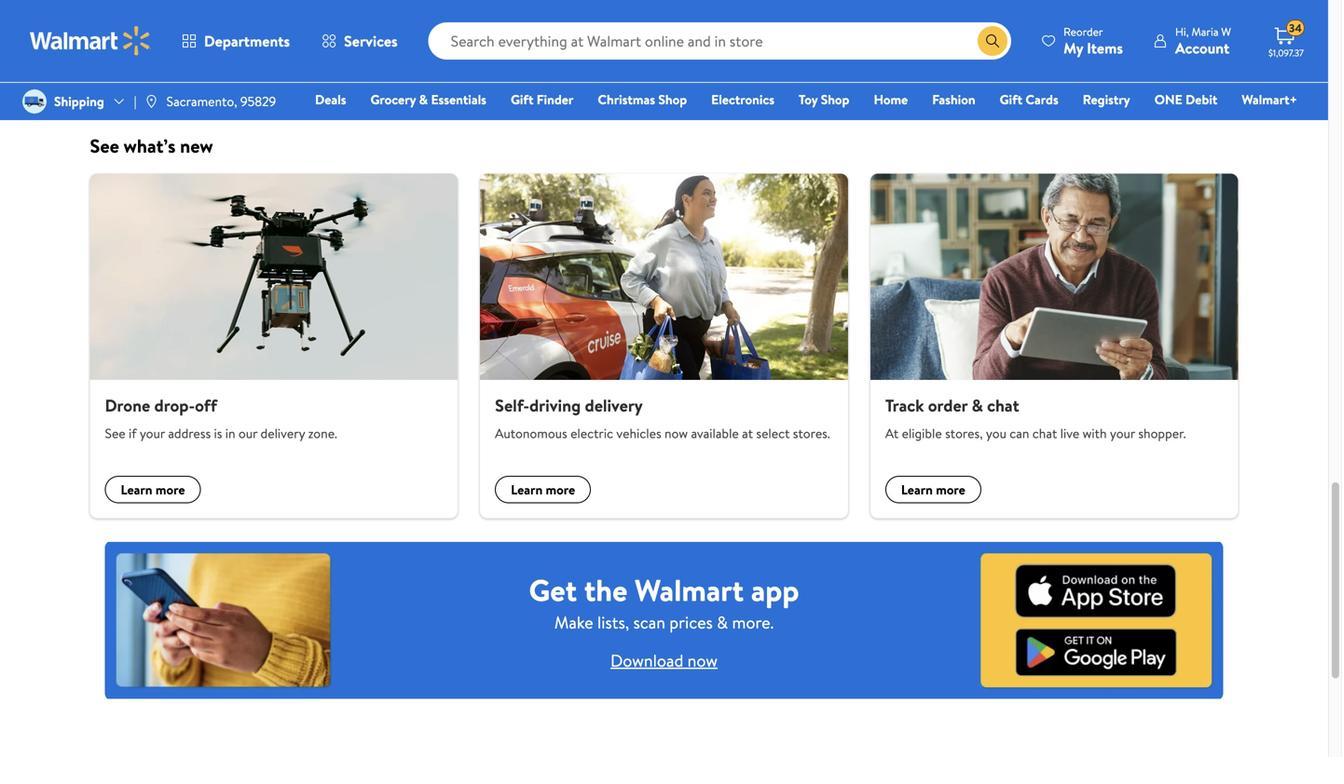 Task type: describe. For each thing, give the bounding box(es) containing it.
download now
[[610, 650, 718, 673]]

address
[[168, 424, 211, 443]]

cards
[[1026, 90, 1058, 109]]

sacramento, 95829
[[166, 92, 276, 110]]

registry
[[1083, 90, 1130, 109]]

1 it from the left
[[159, 16, 167, 35]]

fast?
[[786, 16, 813, 35]]

& inside get the walmart app make lists, scan prices & more.
[[717, 612, 728, 635]]

departments
[[204, 31, 290, 51]]

shop for christmas shop
[[658, 90, 687, 109]]

1 horizontal spatial shop
[[706, 73, 735, 91]]

get inside list item
[[817, 16, 838, 35]]

gift cards
[[1000, 90, 1058, 109]]

you
[[986, 424, 1007, 443]]

hi, maria w account
[[1175, 24, 1231, 58]]

delivery inside self-driving delivery autonomous electric vehicles now available at select stores.
[[585, 394, 643, 417]]

easy
[[170, 16, 194, 35]]

1 as from the left
[[865, 16, 877, 35]]

vehicles
[[616, 424, 661, 443]]

little
[[880, 16, 906, 35]]

now for shop
[[738, 73, 761, 91]]

fashion link
[[924, 89, 984, 110]]

toy shop
[[799, 90, 849, 109]]

reorder
[[1063, 24, 1103, 40]]

prices
[[669, 612, 713, 635]]

home link
[[865, 89, 916, 110]]

finder
[[537, 90, 573, 109]]

learn for track
[[901, 481, 933, 499]]

christmas shop link
[[589, 89, 695, 110]]

our
[[238, 424, 257, 443]]

electric
[[570, 424, 613, 443]]

now inside self-driving delivery autonomous electric vehicles now available at select stores.
[[664, 424, 688, 443]]

christmas shop
[[598, 90, 687, 109]]

something
[[724, 16, 783, 35]]

list containing drone drop-off
[[79, 174, 1249, 519]]

learn more for track
[[901, 481, 965, 499]]

apply.
[[991, 16, 1024, 35]]

we make it easy to add an ebt card to your account.
[[105, 16, 397, 35]]

stores,
[[945, 424, 983, 443]]

now for download
[[687, 650, 718, 673]]

off
[[195, 394, 217, 417]]

driving
[[529, 394, 581, 417]]

learn inside list item
[[121, 73, 152, 91]]

scan
[[633, 612, 665, 635]]

get the walmart app image
[[105, 543, 1223, 700]]

$1,097.37
[[1268, 47, 1304, 59]]

the
[[584, 570, 628, 612]]

0 vertical spatial see
[[90, 133, 119, 159]]

services button
[[306, 19, 413, 63]]

w
[[1221, 24, 1231, 40]]

one debit
[[1154, 90, 1218, 109]]

order
[[928, 394, 968, 417]]

shop for toy shop
[[821, 90, 849, 109]]

account.
[[349, 16, 397, 35]]

list containing we make it easy to add an ebt card to your account.
[[79, 0, 1249, 111]]

more for drone
[[156, 481, 185, 499]]

at
[[885, 424, 899, 443]]

list item containing need something fast? get it in as little as 1 hour. fees apply.
[[664, 0, 1249, 111]]

in inside drone drop-off see if your address is in our delivery zone.
[[225, 424, 235, 443]]

available
[[691, 424, 739, 443]]

self-
[[495, 394, 529, 417]]

services
[[344, 31, 398, 51]]

shopper.
[[1138, 424, 1186, 443]]

deals link
[[307, 89, 355, 110]]

0 vertical spatial in
[[852, 16, 862, 35]]

departments button
[[166, 19, 306, 63]]

items
[[1087, 38, 1123, 58]]

walmart image
[[30, 26, 151, 56]]

more.
[[732, 612, 774, 635]]

get the walmart app make lists, scan prices & more.
[[529, 570, 799, 635]]

see what's new
[[90, 133, 213, 159]]

sacramento,
[[166, 92, 237, 110]]

1 to from the left
[[197, 16, 210, 35]]

delivery inside drone drop-off see if your address is in our delivery zone.
[[261, 424, 305, 443]]

lists,
[[597, 612, 629, 635]]

christmas
[[598, 90, 655, 109]]

what's
[[124, 133, 176, 159]]

toy
[[799, 90, 818, 109]]

learn for drone
[[121, 481, 152, 499]]

live
[[1060, 424, 1079, 443]]

drone
[[105, 394, 150, 417]]

new
[[180, 133, 213, 159]]

my
[[1063, 38, 1083, 58]]

track order & chat at eligible stores, you can chat live with your shopper.
[[885, 394, 1186, 443]]



Task type: vqa. For each thing, say whether or not it's contained in the screenshot.
5th the '1 mph' Cell from the right
no



Task type: locate. For each thing, give the bounding box(es) containing it.
learn more for self-
[[511, 481, 575, 499]]

need something fast? get it in as little as 1 hour. fees apply.
[[690, 16, 1024, 35]]

1 list item from the left
[[79, 0, 664, 111]]

1 vertical spatial get
[[529, 570, 577, 612]]

grocery
[[370, 90, 416, 109]]

at
[[742, 424, 753, 443]]

in right 'is'
[[225, 424, 235, 443]]

download now link
[[610, 650, 718, 673]]

gift left cards
[[1000, 90, 1022, 109]]

0 vertical spatial now
[[738, 73, 761, 91]]

1 vertical spatial chat
[[1032, 424, 1057, 443]]

learn more inside self-driving delivery list item
[[511, 481, 575, 499]]

0 vertical spatial get
[[817, 16, 838, 35]]

more inside list item
[[156, 73, 185, 91]]

see inside drone drop-off see if your address is in our delivery zone.
[[105, 424, 125, 443]]

Walmart Site-Wide search field
[[428, 22, 1011, 60]]

2 list item from the left
[[664, 0, 1249, 111]]

toy shop link
[[790, 89, 858, 110]]

now
[[738, 73, 761, 91], [664, 424, 688, 443], [687, 650, 718, 673]]

electronics
[[711, 90, 775, 109]]

34
[[1289, 20, 1302, 36]]

0 horizontal spatial shop
[[658, 90, 687, 109]]

walmart+ link
[[1233, 89, 1306, 110]]

learn more inside drone drop-off list item
[[121, 481, 185, 499]]

select
[[756, 424, 790, 443]]

0 vertical spatial list
[[79, 0, 1249, 111]]

shipping
[[54, 92, 104, 110]]

as left the '1'
[[909, 16, 921, 35]]

shop inside "link"
[[821, 90, 849, 109]]

2 horizontal spatial &
[[972, 394, 983, 417]]

maria
[[1191, 24, 1219, 40]]

drop-
[[154, 394, 195, 417]]

grocery & essentials link
[[362, 89, 495, 110]]

1 horizontal spatial get
[[817, 16, 838, 35]]

walmart
[[635, 570, 744, 612]]

your inside list item
[[321, 16, 346, 35]]

shop right christmas
[[658, 90, 687, 109]]

& right grocery on the left top
[[419, 90, 428, 109]]

list item containing we make it easy to add an ebt card to your account.
[[79, 0, 664, 111]]

2 horizontal spatial shop
[[821, 90, 849, 109]]

gift finder
[[511, 90, 573, 109]]

card
[[278, 16, 302, 35]]

learn
[[121, 73, 152, 91], [121, 481, 152, 499], [511, 481, 543, 499], [901, 481, 933, 499]]

fees
[[962, 16, 988, 35]]

electronics link
[[703, 89, 783, 110]]

gift cards link
[[991, 89, 1067, 110]]

95829
[[240, 92, 276, 110]]

0 vertical spatial chat
[[987, 394, 1019, 417]]

learn down the autonomous at the left bottom of page
[[511, 481, 543, 499]]

0 horizontal spatial as
[[865, 16, 877, 35]]

list
[[79, 0, 1249, 111], [79, 174, 1249, 519]]

app
[[751, 570, 799, 612]]

as
[[865, 16, 877, 35], [909, 16, 921, 35]]

to
[[197, 16, 210, 35], [305, 16, 318, 35]]

0 horizontal spatial delivery
[[261, 424, 305, 443]]

1 horizontal spatial &
[[717, 612, 728, 635]]

drone drop-off list item
[[79, 174, 469, 519]]

0 vertical spatial &
[[419, 90, 428, 109]]

add
[[213, 16, 233, 35]]

2 list from the top
[[79, 174, 1249, 519]]

 image
[[22, 89, 47, 114]]

essentials
[[431, 90, 486, 109]]

gift left finder
[[511, 90, 533, 109]]

shop now
[[706, 73, 761, 91]]

hi,
[[1175, 24, 1189, 40]]

get left the
[[529, 570, 577, 612]]

debit
[[1186, 90, 1218, 109]]

now right vehicles
[[664, 424, 688, 443]]

to right card
[[305, 16, 318, 35]]

see left what's on the top of the page
[[90, 133, 119, 159]]

it left the easy
[[159, 16, 167, 35]]

chat up you
[[987, 394, 1019, 417]]

self-driving delivery list item
[[469, 174, 859, 519]]

gift
[[511, 90, 533, 109], [1000, 90, 1022, 109]]

it
[[159, 16, 167, 35], [841, 16, 849, 35]]

gift inside 'link'
[[511, 90, 533, 109]]

one
[[1154, 90, 1182, 109]]

2 vertical spatial &
[[717, 612, 728, 635]]

1 vertical spatial delivery
[[261, 424, 305, 443]]

shop right toy
[[821, 90, 849, 109]]

with
[[1083, 424, 1107, 443]]

fashion
[[932, 90, 975, 109]]

it right fast?
[[841, 16, 849, 35]]

now inside list item
[[738, 73, 761, 91]]

home
[[874, 90, 908, 109]]

track order & chat list item
[[859, 174, 1249, 519]]

as left little
[[865, 16, 877, 35]]

more down stores,
[[936, 481, 965, 499]]

get inside get the walmart app make lists, scan prices & more.
[[529, 570, 577, 612]]

learn more inside track order & chat list item
[[901, 481, 965, 499]]

1 horizontal spatial in
[[852, 16, 862, 35]]

more
[[156, 73, 185, 91], [156, 481, 185, 499], [546, 481, 575, 499], [936, 481, 965, 499]]

if
[[129, 424, 137, 443]]

reorder my items
[[1063, 24, 1123, 58]]

delivery
[[585, 394, 643, 417], [261, 424, 305, 443]]

learn inside track order & chat list item
[[901, 481, 933, 499]]

gift finder link
[[502, 89, 582, 110]]

0 horizontal spatial &
[[419, 90, 428, 109]]

& inside track order & chat at eligible stores, you can chat live with your shopper.
[[972, 394, 983, 417]]

0 horizontal spatial in
[[225, 424, 235, 443]]

learn inside drone drop-off list item
[[121, 481, 152, 499]]

more down the autonomous at the left bottom of page
[[546, 481, 575, 499]]

see
[[90, 133, 119, 159], [105, 424, 125, 443]]

gift for gift finder
[[511, 90, 533, 109]]

make
[[554, 612, 593, 635]]

more inside self-driving delivery list item
[[546, 481, 575, 499]]

download
[[610, 650, 683, 673]]

deals
[[315, 90, 346, 109]]

hour.
[[931, 16, 959, 35]]

2 as from the left
[[909, 16, 921, 35]]

1 list from the top
[[79, 0, 1249, 111]]

more inside track order & chat list item
[[936, 481, 965, 499]]

autonomous
[[495, 424, 567, 443]]

delivery right our
[[261, 424, 305, 443]]

0 horizontal spatial to
[[197, 16, 210, 35]]

1 horizontal spatial to
[[305, 16, 318, 35]]

1 vertical spatial in
[[225, 424, 235, 443]]

Search search field
[[428, 22, 1011, 60]]

walmart+
[[1242, 90, 1297, 109]]

zone.
[[308, 424, 337, 443]]

learn inside self-driving delivery list item
[[511, 481, 543, 499]]

learn up |
[[121, 73, 152, 91]]

ebt
[[253, 16, 275, 35]]

1 vertical spatial &
[[972, 394, 983, 417]]

1 horizontal spatial gift
[[1000, 90, 1022, 109]]

0 horizontal spatial your
[[140, 424, 165, 443]]

0 horizontal spatial get
[[529, 570, 577, 612]]

more for track
[[936, 481, 965, 499]]

|
[[134, 92, 137, 110]]

1 horizontal spatial your
[[321, 16, 346, 35]]

1
[[924, 16, 928, 35]]

learn for self-
[[511, 481, 543, 499]]

your inside drone drop-off see if your address is in our delivery zone.
[[140, 424, 165, 443]]

1 vertical spatial see
[[105, 424, 125, 443]]

0 vertical spatial delivery
[[585, 394, 643, 417]]

an
[[236, 16, 249, 35]]

search icon image
[[985, 34, 1000, 48]]

shop down search search box
[[706, 73, 735, 91]]

learn down eligible
[[901, 481, 933, 499]]

0 horizontal spatial chat
[[987, 394, 1019, 417]]

gift for gift cards
[[1000, 90, 1022, 109]]

get right fast?
[[817, 16, 838, 35]]

in left little
[[852, 16, 862, 35]]

we
[[105, 16, 123, 35]]

learn more up |
[[121, 73, 185, 91]]

1 horizontal spatial as
[[909, 16, 921, 35]]

to left the add
[[197, 16, 210, 35]]

learn more for drone
[[121, 481, 185, 499]]

1 vertical spatial list
[[79, 174, 1249, 519]]

get
[[817, 16, 838, 35], [529, 570, 577, 612]]

track
[[885, 394, 924, 417]]

2 vertical spatial now
[[687, 650, 718, 673]]

account
[[1175, 38, 1230, 58]]

1 vertical spatial now
[[664, 424, 688, 443]]

delivery up "electric"
[[585, 394, 643, 417]]

& right order
[[972, 394, 983, 417]]

your right with
[[1110, 424, 1135, 443]]

learn more down eligible
[[901, 481, 965, 499]]

self-driving delivery autonomous electric vehicles now available at select stores.
[[495, 394, 830, 443]]

0 horizontal spatial gift
[[511, 90, 533, 109]]

2 horizontal spatial your
[[1110, 424, 1135, 443]]

stores.
[[793, 424, 830, 443]]

1 gift from the left
[[511, 90, 533, 109]]

drone drop-off see if your address is in our delivery zone.
[[105, 394, 337, 443]]

 image
[[144, 94, 159, 109]]

1 horizontal spatial it
[[841, 16, 849, 35]]

list item
[[79, 0, 664, 111], [664, 0, 1249, 111]]

see left if
[[105, 424, 125, 443]]

chat left live
[[1032, 424, 1057, 443]]

2 to from the left
[[305, 16, 318, 35]]

your left account.
[[321, 16, 346, 35]]

learn more down if
[[121, 481, 185, 499]]

more down "address"
[[156, 481, 185, 499]]

now down 'prices' at the bottom of page
[[687, 650, 718, 673]]

& left more.
[[717, 612, 728, 635]]

now down search search box
[[738, 73, 761, 91]]

your
[[321, 16, 346, 35], [140, 424, 165, 443], [1110, 424, 1135, 443]]

learn more down the autonomous at the left bottom of page
[[511, 481, 575, 499]]

0 horizontal spatial it
[[159, 16, 167, 35]]

1 horizontal spatial delivery
[[585, 394, 643, 417]]

make
[[126, 16, 156, 35]]

more up 'sacramento,'
[[156, 73, 185, 91]]

registry link
[[1074, 89, 1139, 110]]

more for self-
[[546, 481, 575, 499]]

your inside track order & chat at eligible stores, you can chat live with your shopper.
[[1110, 424, 1135, 443]]

need
[[690, 16, 721, 35]]

chat
[[987, 394, 1019, 417], [1032, 424, 1057, 443]]

learn down if
[[121, 481, 152, 499]]

is
[[214, 424, 222, 443]]

1 horizontal spatial chat
[[1032, 424, 1057, 443]]

2 gift from the left
[[1000, 90, 1022, 109]]

more inside drone drop-off list item
[[156, 481, 185, 499]]

your right if
[[140, 424, 165, 443]]

2 it from the left
[[841, 16, 849, 35]]



